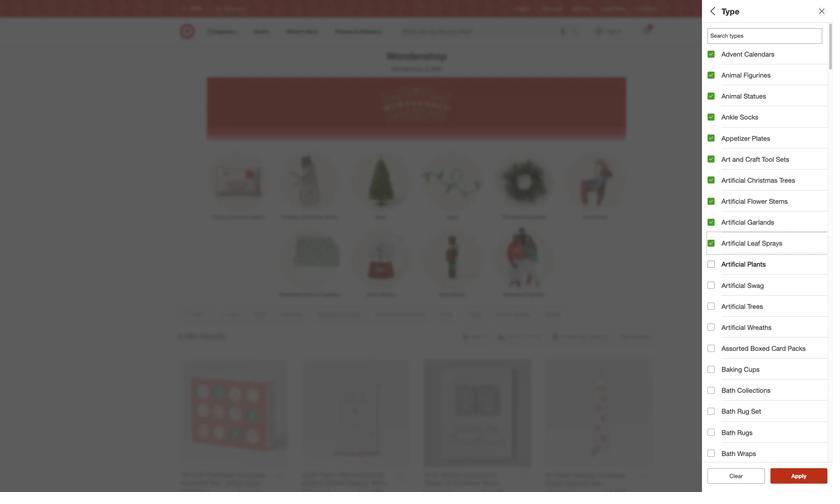 Task type: vqa. For each thing, say whether or not it's contained in the screenshot.
2 link on the top right
yes



Task type: describe. For each thing, give the bounding box(es) containing it.
decor for outdoor christmas decor
[[324, 214, 338, 220]]

nutcrackers link
[[417, 227, 488, 298]]

card
[[772, 344, 786, 352]]

animal statues
[[722, 92, 766, 100]]

advent inside type advent calendars; animal figurines; animal statues; ankl
[[708, 36, 723, 42]]

artificial christmas trees
[[722, 176, 795, 184]]

swag
[[748, 281, 764, 289]]

1 horizontal spatial &
[[521, 214, 524, 220]]

weekly
[[542, 6, 556, 11]]

0 vertical spatial wondershop
[[386, 50, 447, 62]]

find
[[636, 6, 644, 11]]

wrapping paper & supplies link
[[274, 227, 345, 298]]

Bath Wraps checkbox
[[708, 450, 715, 457]]

animal up indoor outdoor use
[[722, 92, 742, 100]]

advent calendars
[[722, 50, 775, 58]]

Artificial Christmas Trees checkbox
[[708, 177, 715, 184]]

animal down features
[[722, 71, 742, 79]]

guest rating button
[[708, 170, 833, 194]]

baking cups
[[722, 365, 760, 373]]

redcard link
[[573, 6, 590, 12]]

stores
[[645, 6, 657, 11]]

matching
[[504, 292, 524, 297]]

2 link
[[639, 24, 654, 39]]

include
[[722, 274, 744, 282]]

package
[[708, 79, 735, 87]]

artificial leaf sprays
[[722, 239, 783, 247]]

paper
[[302, 292, 315, 297]]

all filters dialog
[[702, 0, 833, 492]]

ad
[[557, 6, 562, 11]]

theme button
[[708, 194, 833, 218]]

indoor outdoor use
[[708, 103, 770, 111]]

bath rug set
[[722, 407, 761, 415]]

bath wraps
[[722, 449, 756, 457]]

see results
[[784, 473, 814, 480]]

socks
[[740, 113, 759, 121]]

Animal Statues checkbox
[[708, 93, 715, 100]]

Appetizer Plates checkbox
[[708, 135, 715, 142]]

0 horizontal spatial wreaths
[[502, 214, 520, 220]]

sprays
[[762, 239, 783, 247]]

2 horizontal spatial trees
[[780, 176, 795, 184]]

trees link
[[345, 149, 417, 221]]

circle
[[614, 6, 625, 11]]

ankle
[[722, 113, 738, 121]]

craft
[[746, 155, 760, 163]]

matching pajamas link
[[488, 227, 560, 298]]

artificial for artificial christmas trees
[[722, 176, 746, 184]]

2,394
[[178, 331, 198, 341]]

baking
[[722, 365, 742, 373]]

1 vertical spatial trees
[[375, 214, 387, 220]]

registry link
[[516, 6, 531, 12]]

indoor for indoor christmas decor
[[212, 214, 226, 220]]

artificial for artificial wreaths
[[722, 323, 746, 331]]

rugs
[[738, 428, 753, 436]]

figurines;
[[766, 36, 787, 42]]

package quantity button
[[708, 72, 833, 96]]

animal up calendars
[[750, 36, 764, 42]]

clear for clear all
[[726, 473, 740, 480]]

target
[[601, 6, 613, 11]]

features
[[708, 54, 735, 62]]

lights link
[[417, 149, 488, 221]]

Artificial Plants checkbox
[[708, 261, 715, 268]]

Bath Collections checkbox
[[708, 387, 715, 394]]

collections
[[738, 386, 771, 394]]

snow
[[366, 292, 379, 297]]

wreaths & garlands link
[[488, 149, 560, 221]]

and
[[733, 155, 744, 163]]

Art and Craft Tool Sets checkbox
[[708, 156, 715, 163]]

calendars;
[[725, 36, 748, 42]]

garlands inside wreaths & garlands link
[[526, 214, 546, 220]]

Artificial Swag checkbox
[[708, 282, 715, 289]]

weekly ad
[[542, 6, 562, 11]]

Artificial Leaf Sprays checkbox
[[708, 240, 715, 247]]

christmas for indoor
[[227, 214, 250, 220]]

christmas for outdoor
[[301, 214, 323, 220]]

outdoor christmas decor
[[281, 214, 338, 220]]

Animal Figurines checkbox
[[708, 72, 715, 79]]

wreaths & garlands
[[502, 214, 546, 220]]

Artificial Wreaths checkbox
[[708, 324, 715, 331]]

quantity
[[737, 79, 764, 87]]

all
[[741, 473, 747, 480]]

wraps
[[738, 449, 756, 457]]

statues
[[744, 92, 766, 100]]

indoor for indoor outdoor use
[[708, 103, 728, 111]]

bath collections
[[722, 386, 771, 394]]

wondershop wondershop (2,394)
[[386, 50, 447, 72]]

wondershop at target image
[[207, 77, 626, 140]]

artificial flower stems
[[722, 197, 788, 205]]

see
[[784, 473, 794, 480]]

art and craft tool sets
[[722, 155, 790, 163]]

Include out of stock checkbox
[[708, 274, 715, 281]]

Assorted Boxed Card Packs checkbox
[[708, 345, 715, 352]]

appetizer
[[722, 134, 750, 142]]

appetizer plates
[[722, 134, 771, 142]]

Bath Rugs checkbox
[[708, 429, 715, 436]]

color button
[[708, 218, 833, 243]]

animal left statues; in the right top of the page
[[788, 36, 803, 42]]

price
[[708, 128, 724, 136]]

clear all button
[[708, 468, 765, 484]]

results for see results
[[796, 473, 814, 480]]

artificial for artificial garlands
[[722, 218, 746, 226]]

flower
[[748, 197, 767, 205]]

matching pajamas
[[504, 292, 544, 297]]

search button
[[568, 24, 585, 41]]

animal figurines
[[722, 71, 771, 79]]

all filters
[[708, 6, 741, 16]]

bath for bath rugs
[[722, 428, 736, 436]]

sets
[[776, 155, 790, 163]]

Ankle Socks checkbox
[[708, 114, 715, 121]]

advent inside type dialog
[[722, 50, 743, 58]]



Task type: locate. For each thing, give the bounding box(es) containing it.
2 horizontal spatial christmas
[[748, 176, 778, 184]]

clear down bath wraps
[[730, 473, 743, 480]]

artificial down rating
[[722, 197, 746, 205]]

1 horizontal spatial wreaths
[[748, 323, 772, 331]]

all
[[708, 6, 718, 16]]

christmas
[[748, 176, 778, 184], [227, 214, 250, 220], [301, 214, 323, 220]]

3 bath from the top
[[722, 428, 736, 436]]

type right all
[[722, 6, 740, 16]]

0 horizontal spatial results
[[200, 331, 226, 341]]

0 horizontal spatial garlands
[[526, 214, 546, 220]]

0 horizontal spatial decor
[[251, 214, 264, 220]]

2 clear from the left
[[730, 473, 743, 480]]

bath for bath rug set
[[722, 407, 736, 415]]

0 vertical spatial type
[[722, 6, 740, 16]]

0 horizontal spatial indoor
[[212, 214, 226, 220]]

6 artificial from the top
[[722, 281, 746, 289]]

artificial down and
[[722, 176, 746, 184]]

figurines
[[744, 71, 771, 79]]

christmas inside type dialog
[[748, 176, 778, 184]]

fpo/apo
[[708, 250, 738, 258]]

artificial right artificial trees checkbox
[[722, 302, 746, 310]]

trees
[[780, 176, 795, 184], [375, 214, 387, 220], [748, 302, 763, 310]]

1 decor from the left
[[251, 214, 264, 220]]

clear all
[[726, 473, 747, 480]]

0 vertical spatial wreaths
[[502, 214, 520, 220]]

out
[[745, 274, 755, 282]]

bath left rug
[[722, 407, 736, 415]]

Baking Cups checkbox
[[708, 366, 715, 373]]

cups
[[744, 365, 760, 373]]

stems
[[769, 197, 788, 205]]

snow globes link
[[345, 227, 417, 298]]

supplies
[[321, 292, 340, 297]]

artificial for artificial plants
[[722, 260, 746, 268]]

0 horizontal spatial &
[[316, 292, 319, 297]]

7 artificial from the top
[[722, 302, 746, 310]]

ankl
[[824, 36, 833, 42]]

1 horizontal spatial results
[[796, 473, 814, 480]]

nutcrackers
[[439, 292, 466, 297]]

1 clear from the left
[[726, 473, 740, 480]]

assorted
[[722, 344, 749, 352]]

wondershop
[[386, 50, 447, 62], [391, 65, 423, 72]]

wrapping paper & supplies
[[280, 292, 340, 297]]

christmas for artificial
[[748, 176, 778, 184]]

type inside type dialog
[[722, 6, 740, 16]]

0 vertical spatial results
[[200, 331, 226, 341]]

decor
[[251, 214, 264, 220], [324, 214, 338, 220]]

clear inside type dialog
[[730, 473, 743, 480]]

clear inside all filters dialog
[[726, 473, 740, 480]]

1 horizontal spatial decor
[[324, 214, 338, 220]]

4 artificial from the top
[[722, 239, 746, 247]]

artificial
[[722, 176, 746, 184], [722, 197, 746, 205], [722, 218, 746, 226], [722, 239, 746, 247], [722, 260, 746, 268], [722, 281, 746, 289], [722, 302, 746, 310], [722, 323, 746, 331]]

2 artificial from the top
[[722, 197, 746, 205]]

2 bath from the top
[[722, 407, 736, 415]]

registry
[[516, 6, 531, 11]]

snow globes
[[366, 292, 396, 297]]

target circle
[[601, 6, 625, 11]]

clear left all on the bottom right of page
[[726, 473, 740, 480]]

include out of stock
[[722, 274, 781, 282]]

clear button
[[708, 468, 765, 484]]

advent down calendars;
[[722, 50, 743, 58]]

artificial right artificial garlands option
[[722, 218, 746, 226]]

5 artificial from the top
[[722, 260, 746, 268]]

1 vertical spatial advent
[[722, 50, 743, 58]]

1 bath from the top
[[722, 386, 736, 394]]

see results button
[[771, 468, 828, 484]]

apply
[[792, 473, 807, 480]]

packs
[[788, 344, 806, 352]]

Artificial Flower Stems checkbox
[[708, 198, 715, 205]]

0 horizontal spatial trees
[[375, 214, 387, 220]]

type inside type advent calendars; animal figurines; animal statues; ankl
[[708, 27, 723, 36]]

advent up advent calendars option
[[708, 36, 723, 42]]

artificial wreaths
[[722, 323, 772, 331]]

fpo/apo button
[[708, 243, 833, 267]]

artificial up 'fpo/apo'
[[722, 239, 746, 247]]

wondershop inside wondershop wondershop (2,394)
[[391, 65, 423, 72]]

artificial for artificial leaf sprays
[[722, 239, 746, 247]]

0 vertical spatial indoor
[[708, 103, 728, 111]]

results right see
[[796, 473, 814, 480]]

garlands inside type dialog
[[748, 218, 774, 226]]

outdoor inside button
[[730, 103, 756, 111]]

artificial up include
[[722, 260, 746, 268]]

leaf
[[748, 239, 760, 247]]

artificial for artificial flower stems
[[722, 197, 746, 205]]

None text field
[[708, 28, 823, 44]]

wondershop up (2,394)
[[386, 50, 447, 62]]

0 vertical spatial outdoor
[[730, 103, 756, 111]]

1 vertical spatial outdoor
[[281, 214, 299, 220]]

1 vertical spatial results
[[796, 473, 814, 480]]

bath rugs
[[722, 428, 753, 436]]

&
[[521, 214, 524, 220], [316, 292, 319, 297]]

type down all
[[708, 27, 723, 36]]

weekly ad link
[[542, 6, 562, 12]]

boxed
[[751, 344, 770, 352]]

results right the 2,394
[[200, 331, 226, 341]]

type
[[722, 6, 740, 16], [708, 27, 723, 36]]

2
[[650, 25, 652, 29]]

0 horizontal spatial christmas
[[227, 214, 250, 220]]

1 horizontal spatial outdoor
[[730, 103, 756, 111]]

0 vertical spatial &
[[521, 214, 524, 220]]

bath for bath collections
[[722, 386, 736, 394]]

deals
[[708, 152, 726, 160]]

deals button
[[708, 145, 833, 170]]

artificial plants
[[722, 260, 766, 268]]

results inside button
[[796, 473, 814, 480]]

find stores link
[[636, 6, 657, 12]]

theme
[[708, 201, 729, 209]]

globes
[[380, 292, 396, 297]]

4 bath from the top
[[722, 449, 736, 457]]

bath left rugs
[[722, 428, 736, 436]]

artificial garlands
[[722, 218, 774, 226]]

package quantity
[[708, 79, 764, 87]]

1 vertical spatial &
[[316, 292, 319, 297]]

artificial swag
[[722, 281, 764, 289]]

indoor inside button
[[708, 103, 728, 111]]

1 horizontal spatial garlands
[[748, 218, 774, 226]]

2 vertical spatial trees
[[748, 302, 763, 310]]

1 vertical spatial wreaths
[[748, 323, 772, 331]]

3 artificial from the top
[[722, 218, 746, 226]]

1 vertical spatial wondershop
[[391, 65, 423, 72]]

wreaths inside type dialog
[[748, 323, 772, 331]]

1 artificial from the top
[[722, 176, 746, 184]]

wrapping
[[280, 292, 300, 297]]

indoor
[[708, 103, 728, 111], [212, 214, 226, 220]]

2,394 results
[[178, 331, 226, 341]]

8 artificial from the top
[[722, 323, 746, 331]]

1 horizontal spatial trees
[[748, 302, 763, 310]]

clear for clear
[[730, 473, 743, 480]]

plants
[[748, 260, 766, 268]]

set
[[751, 407, 761, 415]]

1 vertical spatial type
[[708, 27, 723, 36]]

1 horizontal spatial indoor
[[708, 103, 728, 111]]

color
[[708, 226, 725, 234]]

use
[[758, 103, 770, 111]]

statues;
[[805, 36, 823, 42]]

type dialog
[[702, 0, 833, 492]]

1 vertical spatial indoor
[[212, 214, 226, 220]]

artificial for artificial swag
[[722, 281, 746, 289]]

artificial for artificial trees
[[722, 302, 746, 310]]

wondershop left (2,394)
[[391, 65, 423, 72]]

art
[[722, 155, 731, 163]]

redcard
[[573, 6, 590, 11]]

type advent calendars; animal figurines; animal statues; ankl
[[708, 27, 833, 42]]

type for type
[[722, 6, 740, 16]]

artificial trees
[[722, 302, 763, 310]]

bath for bath wraps
[[722, 449, 736, 457]]

price button
[[708, 121, 833, 145]]

decor for indoor christmas decor
[[251, 214, 264, 220]]

Advent Calendars checkbox
[[708, 51, 715, 58]]

0 horizontal spatial outdoor
[[281, 214, 299, 220]]

type for type advent calendars; animal figurines; animal statues; ankl
[[708, 27, 723, 36]]

What can we help you find? suggestions appear below search field
[[399, 24, 573, 39]]

indoor outdoor use button
[[708, 96, 833, 121]]

artificial left swag
[[722, 281, 746, 289]]

bath right the "bath collections" option
[[722, 386, 736, 394]]

bath
[[722, 386, 736, 394], [722, 407, 736, 415], [722, 428, 736, 436], [722, 449, 736, 457]]

calendars
[[745, 50, 775, 58]]

artificial up assorted
[[722, 323, 746, 331]]

0 vertical spatial trees
[[780, 176, 795, 184]]

Artificial Garlands checkbox
[[708, 219, 715, 226]]

2 decor from the left
[[324, 214, 338, 220]]

none text field inside type dialog
[[708, 28, 823, 44]]

1 horizontal spatial christmas
[[301, 214, 323, 220]]

Bath Rug Set checkbox
[[708, 408, 715, 415]]

indoor christmas decor link
[[202, 149, 274, 221]]

bath right bath wraps checkbox
[[722, 449, 736, 457]]

ornaments link
[[560, 149, 631, 221]]

Artificial Trees checkbox
[[708, 303, 715, 310]]

clear
[[726, 473, 740, 480], [730, 473, 743, 480]]

outdoor christmas decor link
[[274, 149, 345, 221]]

0 vertical spatial advent
[[708, 36, 723, 42]]

results for 2,394 results
[[200, 331, 226, 341]]



